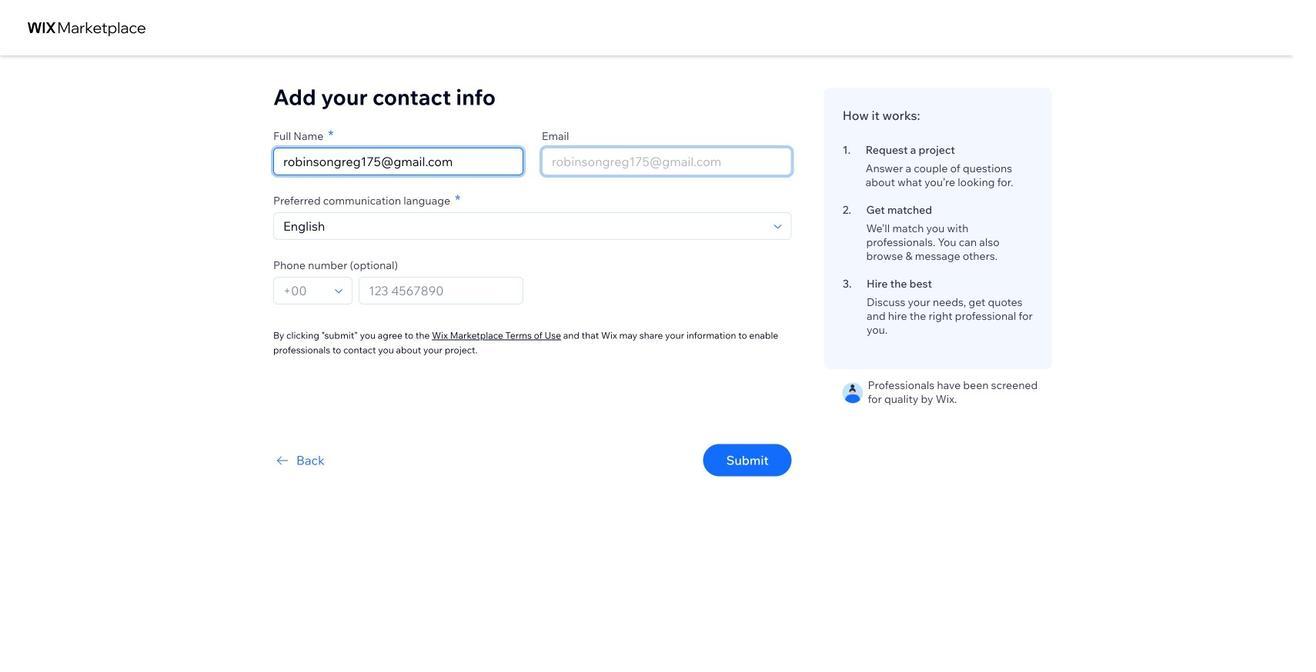 Task type: describe. For each thing, give the bounding box(es) containing it.
+00 field
[[279, 278, 330, 304]]



Task type: vqa. For each thing, say whether or not it's contained in the screenshot.
FIELD
yes



Task type: locate. For each thing, give the bounding box(es) containing it.
123 4567890 field
[[364, 278, 518, 304]]

None field
[[279, 149, 518, 175], [547, 149, 786, 175], [279, 213, 769, 239], [279, 149, 518, 175], [547, 149, 786, 175], [279, 213, 769, 239]]



